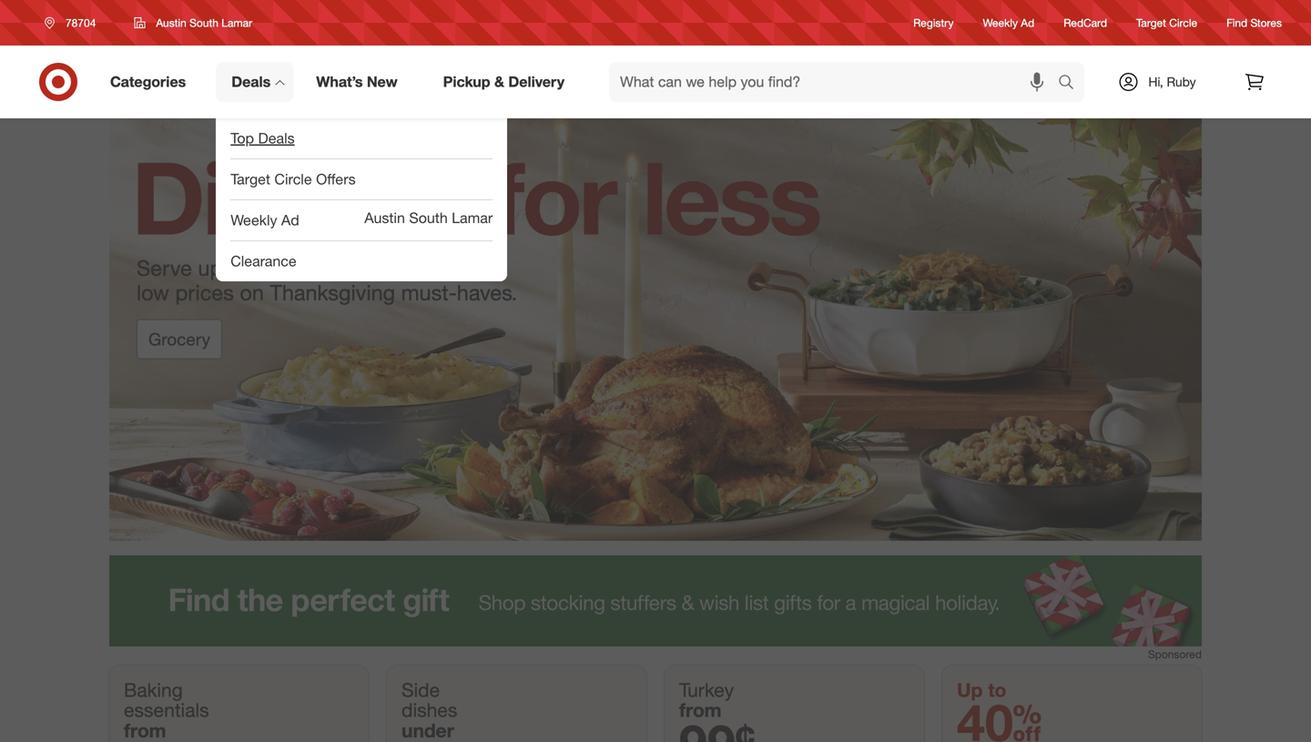 Task type: locate. For each thing, give the bounding box(es) containing it.
0 horizontal spatial lamar
[[222, 16, 252, 30]]

& right pickup at the left top
[[495, 73, 505, 91]]

weekly ad
[[983, 16, 1035, 30], [231, 211, 299, 229]]

austin south lamar inside dropdown button
[[156, 16, 252, 30]]

0 vertical spatial circle
[[1170, 16, 1198, 30]]

registry
[[914, 16, 954, 30]]

turkey from
[[679, 679, 734, 722]]

0 horizontal spatial ad
[[281, 211, 299, 229]]

circle
[[1170, 16, 1198, 30], [275, 170, 312, 188]]

0 vertical spatial austin south lamar
[[156, 16, 252, 30]]

1 horizontal spatial from
[[679, 699, 722, 722]]

grocery
[[148, 329, 210, 350]]

0 horizontal spatial austin
[[156, 16, 187, 30]]

deals
[[232, 73, 271, 91], [258, 129, 295, 147]]

1 horizontal spatial circle
[[1170, 16, 1198, 30]]

ruby
[[1167, 74, 1196, 90]]

stores
[[1251, 16, 1282, 30]]

0 horizontal spatial south
[[190, 16, 219, 30]]

target up hi,
[[1137, 16, 1167, 30]]

baking essentials from
[[124, 679, 209, 742]]

$25
[[394, 255, 428, 281]]

0 horizontal spatial weekly
[[231, 211, 277, 229]]

0 vertical spatial austin
[[156, 16, 187, 30]]

0 vertical spatial target
[[1137, 16, 1167, 30]]

1 horizontal spatial weekly ad
[[983, 16, 1035, 30]]

&
[[495, 73, 505, 91], [434, 255, 447, 281]]

austin down target circle offers link
[[365, 209, 405, 227]]

under right for in the left top of the page
[[329, 255, 388, 281]]

haves.
[[457, 279, 517, 305]]

weekly ad up clearance
[[231, 211, 299, 229]]

new
[[367, 73, 398, 91]]

south up $25
[[409, 209, 448, 227]]

1 horizontal spatial lamar
[[452, 209, 493, 227]]

target down the top
[[231, 170, 270, 188]]

south
[[190, 16, 219, 30], [409, 209, 448, 227]]

0 vertical spatial under
[[329, 255, 388, 281]]

lamar up the deals link
[[222, 16, 252, 30]]

pickup & delivery link
[[428, 62, 587, 102]]

0 horizontal spatial &
[[434, 255, 447, 281]]

deals up the top
[[232, 73, 271, 91]]

top deals link
[[216, 118, 507, 158]]

1 horizontal spatial &
[[495, 73, 505, 91]]

hi, ruby
[[1149, 74, 1196, 90]]

what's new
[[316, 73, 398, 91]]

up
[[957, 679, 983, 702]]

weekly ad right registry
[[983, 16, 1035, 30]]

& find low prices on thanksgiving must-haves.
[[137, 255, 517, 305]]

hi,
[[1149, 74, 1164, 90]]

ad left redcard in the right of the page
[[1021, 16, 1035, 30]]

1 horizontal spatial target
[[1137, 16, 1167, 30]]

0 horizontal spatial target
[[231, 170, 270, 188]]

0 vertical spatial &
[[495, 73, 505, 91]]

low
[[137, 279, 169, 305]]

1 vertical spatial weekly ad
[[231, 211, 299, 229]]

to
[[988, 679, 1007, 702]]

0 vertical spatial south
[[190, 16, 219, 30]]

ad down target circle offers on the left of the page
[[281, 211, 299, 229]]

weekly up clearance
[[231, 211, 277, 229]]

1 horizontal spatial south
[[409, 209, 448, 227]]

registry link
[[914, 15, 954, 31]]

ad
[[1021, 16, 1035, 30], [281, 211, 299, 229]]

1 horizontal spatial ad
[[1021, 16, 1035, 30]]

serve up a meal for under $25
[[137, 255, 428, 281]]

lamar
[[222, 16, 252, 30], [452, 209, 493, 227]]

under down side
[[402, 719, 454, 742]]

0 horizontal spatial from
[[124, 719, 166, 742]]

under inside the side dishes under
[[402, 719, 454, 742]]

on
[[240, 279, 264, 305]]

pickup
[[443, 73, 490, 91]]

find stores
[[1227, 16, 1282, 30]]

0 vertical spatial lamar
[[222, 16, 252, 30]]

advertisement region
[[109, 556, 1202, 647]]

target
[[1137, 16, 1167, 30], [231, 170, 270, 188]]

clearance link
[[216, 241, 507, 281]]

circle left find
[[1170, 16, 1198, 30]]

0 vertical spatial ad
[[1021, 16, 1035, 30]]

1 vertical spatial target
[[231, 170, 270, 188]]

search
[[1050, 75, 1094, 93]]

1 vertical spatial austin south lamar
[[365, 209, 493, 227]]

0 vertical spatial weekly ad
[[983, 16, 1035, 30]]

0 horizontal spatial weekly ad
[[231, 211, 299, 229]]

up
[[198, 255, 223, 281]]

ad inside weekly ad link
[[1021, 16, 1035, 30]]

0 horizontal spatial austin south lamar
[[156, 16, 252, 30]]

1 vertical spatial under
[[402, 719, 454, 742]]

deals right the top
[[258, 129, 295, 147]]

serve
[[137, 255, 192, 281]]

austin south lamar up the deals link
[[156, 16, 252, 30]]

& right $25
[[434, 255, 447, 281]]

weekly
[[983, 16, 1018, 30], [231, 211, 277, 229]]

south up the deals link
[[190, 16, 219, 30]]

1 vertical spatial south
[[409, 209, 448, 227]]

austin
[[156, 16, 187, 30], [365, 209, 405, 227]]

austin south lamar up $25
[[365, 209, 493, 227]]

find stores link
[[1227, 15, 1282, 31]]

& inside '& find low prices on thanksgiving must-haves.'
[[434, 255, 447, 281]]

weekly ad link
[[983, 15, 1035, 31]]

1 vertical spatial weekly
[[231, 211, 277, 229]]

clearance
[[231, 252, 297, 270]]

What can we help you find? suggestions appear below search field
[[609, 62, 1063, 102]]

1 vertical spatial &
[[434, 255, 447, 281]]

essentials
[[124, 699, 209, 722]]

1 horizontal spatial weekly
[[983, 16, 1018, 30]]

0 horizontal spatial circle
[[275, 170, 312, 188]]

must-
[[401, 279, 457, 305]]

circle left offers at the left top of the page
[[275, 170, 312, 188]]

austin south lamar
[[156, 16, 252, 30], [365, 209, 493, 227]]

dish up for less image
[[109, 118, 1202, 541]]

under
[[329, 255, 388, 281], [402, 719, 454, 742]]

1 vertical spatial circle
[[275, 170, 312, 188]]

from inside turkey from
[[679, 699, 722, 722]]

78704 button
[[33, 6, 115, 39]]

from
[[679, 699, 722, 722], [124, 719, 166, 742]]

1 horizontal spatial austin
[[365, 209, 405, 227]]

weekly right registry
[[983, 16, 1018, 30]]

lamar up the find
[[452, 209, 493, 227]]

search button
[[1050, 62, 1094, 106]]

austin up categories link
[[156, 16, 187, 30]]

1 horizontal spatial under
[[402, 719, 454, 742]]



Task type: vqa. For each thing, say whether or not it's contained in the screenshot.
third Ages from the right
no



Task type: describe. For each thing, give the bounding box(es) containing it.
find
[[453, 255, 489, 281]]

grocery button
[[137, 319, 222, 359]]

categories link
[[95, 62, 209, 102]]

top deals
[[231, 129, 295, 147]]

baking
[[124, 679, 183, 702]]

side dishes under
[[402, 679, 457, 742]]

from inside baking essentials from
[[124, 719, 166, 742]]

delivery
[[509, 73, 565, 91]]

austin south lamar button
[[122, 6, 264, 39]]

1 horizontal spatial austin south lamar
[[365, 209, 493, 227]]

up to
[[957, 679, 1007, 702]]

top
[[231, 129, 254, 147]]

offers
[[316, 170, 356, 188]]

turkey
[[679, 679, 734, 702]]

1 vertical spatial lamar
[[452, 209, 493, 227]]

south inside dropdown button
[[190, 16, 219, 30]]

target circle offers link
[[216, 159, 507, 199]]

what's new link
[[301, 62, 420, 102]]

austin inside dropdown button
[[156, 16, 187, 30]]

thanksgiving
[[270, 279, 395, 305]]

pickup & delivery
[[443, 73, 565, 91]]

1 vertical spatial ad
[[281, 211, 299, 229]]

find
[[1227, 16, 1248, 30]]

for
[[298, 255, 323, 281]]

redcard link
[[1064, 15, 1108, 31]]

deals link
[[216, 62, 293, 102]]

1 vertical spatial austin
[[365, 209, 405, 227]]

0 vertical spatial deals
[[232, 73, 271, 91]]

0 horizontal spatial under
[[329, 255, 388, 281]]

0 vertical spatial weekly
[[983, 16, 1018, 30]]

prices
[[175, 279, 234, 305]]

dishes
[[402, 699, 457, 722]]

meal
[[246, 255, 292, 281]]

a
[[228, 255, 240, 281]]

up to link
[[943, 666, 1202, 742]]

target for target circle
[[1137, 16, 1167, 30]]

78704
[[66, 16, 96, 30]]

target circle offers
[[231, 170, 356, 188]]

target circle link
[[1137, 15, 1198, 31]]

side
[[402, 679, 440, 702]]

categories
[[110, 73, 186, 91]]

circle for target circle offers
[[275, 170, 312, 188]]

what's
[[316, 73, 363, 91]]

1 vertical spatial deals
[[258, 129, 295, 147]]

target for target circle offers
[[231, 170, 270, 188]]

target circle
[[1137, 16, 1198, 30]]

circle for target circle
[[1170, 16, 1198, 30]]

redcard
[[1064, 16, 1108, 30]]

lamar inside dropdown button
[[222, 16, 252, 30]]

sponsored
[[1148, 648, 1202, 661]]



